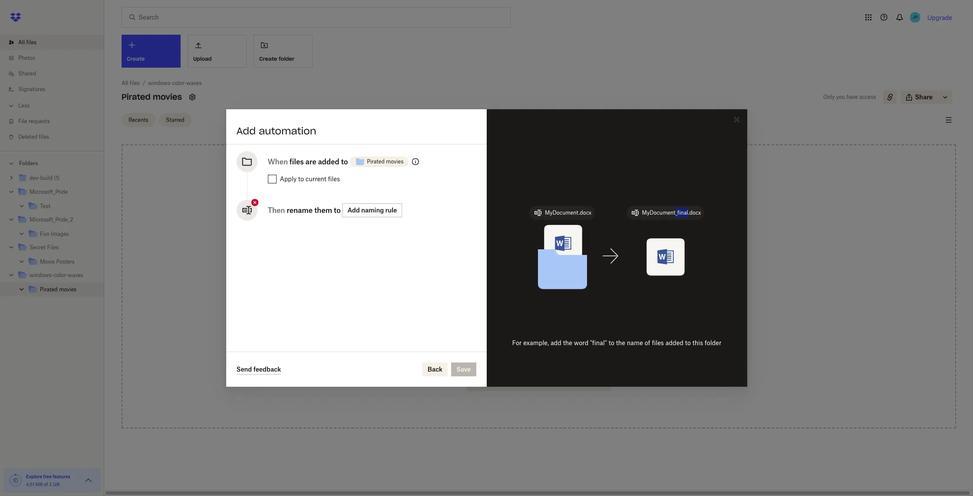 Task type: locate. For each thing, give the bounding box(es) containing it.
posters
[[56, 259, 75, 265]]

windows- down "movie"
[[30, 272, 54, 279]]

to right apply
[[298, 175, 304, 183]]

pirated for pirated movies button in the top left of the page
[[367, 159, 385, 165]]

all left the /
[[122, 80, 128, 86]]

2 horizontal spatial pirated movies
[[367, 159, 404, 165]]

share
[[915, 93, 933, 101], [486, 379, 504, 387]]

dropbox image
[[7, 9, 24, 26]]

windows-color-waves
[[30, 272, 83, 279]]

waves
[[186, 80, 202, 86], [68, 272, 83, 279]]

0 horizontal spatial all files link
[[7, 35, 104, 50]]

0 vertical spatial folder
[[279, 56, 295, 62]]

1 vertical spatial added
[[666, 340, 684, 347]]

this
[[693, 340, 703, 347]]

added right are
[[318, 158, 339, 166]]

more ways to add content
[[501, 284, 577, 291]]

the right use
[[521, 240, 531, 248]]

microsoft_pride_2 link
[[17, 215, 97, 226]]

0 horizontal spatial share
[[486, 379, 504, 387]]

all files link inside list
[[7, 35, 104, 50]]

import button
[[467, 326, 611, 343]]

1 horizontal spatial folder
[[705, 340, 722, 347]]

0 horizontal spatial the
[[521, 240, 531, 248]]

1 vertical spatial folder
[[705, 340, 722, 347]]

1 horizontal spatial movies
[[153, 92, 182, 102]]

0 horizontal spatial waves
[[68, 272, 83, 279]]

0 vertical spatial all files link
[[7, 35, 104, 50]]

2 vertical spatial pirated
[[40, 287, 58, 293]]

manage
[[518, 379, 542, 387]]

access
[[860, 94, 876, 100]]

1 horizontal spatial of
[[645, 340, 651, 347]]

pirated movies inside pirated movies button
[[367, 159, 404, 165]]

only
[[824, 94, 835, 100]]

files
[[26, 39, 37, 46], [130, 80, 140, 86], [39, 134, 49, 140], [290, 158, 304, 166], [328, 175, 340, 183], [518, 231, 530, 238], [652, 340, 664, 347], [512, 355, 524, 362]]

apply
[[280, 175, 297, 183]]

0 horizontal spatial pirated
[[40, 287, 58, 293]]

free
[[43, 475, 52, 480]]

0 vertical spatial color-
[[172, 80, 186, 86]]

0 horizontal spatial folder
[[279, 56, 295, 62]]

color- right the /
[[172, 80, 186, 86]]

files are added to
[[290, 158, 348, 166]]

windows- right the /
[[148, 80, 172, 86]]

movies left the folder permissions image in the left top of the page
[[386, 159, 404, 165]]

them
[[314, 206, 332, 215]]

rule
[[385, 207, 397, 214]]

windows-color-waves link down movie posters
[[17, 270, 97, 282]]

then
[[268, 206, 285, 215]]

2 horizontal spatial the
[[616, 340, 625, 347]]

color- down movie posters 'link' at the bottom left
[[54, 272, 68, 279]]

share and manage button
[[467, 374, 611, 392]]

the inside the drop files here to upload, or use the 'upload' button
[[521, 240, 531, 248]]

added
[[318, 158, 339, 166], [666, 340, 684, 347]]

for
[[512, 340, 522, 347]]

pirated left the folder permissions image in the left top of the page
[[367, 159, 385, 165]]

1 vertical spatial movies
[[386, 159, 404, 165]]

add for add naming rule
[[348, 207, 360, 214]]

feedback
[[254, 366, 281, 373]]

add
[[237, 125, 256, 137], [348, 207, 360, 214]]

add inside dialog
[[551, 340, 562, 347]]

all files
[[18, 39, 37, 46]]

1 horizontal spatial all files link
[[122, 79, 140, 88]]

access
[[486, 306, 507, 314]]

pirated inside button
[[367, 159, 385, 165]]

add left content
[[542, 284, 553, 291]]

0 vertical spatial share
[[915, 93, 933, 101]]

microsoft_pride
[[30, 189, 68, 195]]

1 horizontal spatial the
[[563, 340, 572, 347]]

the
[[521, 240, 531, 248], [563, 340, 572, 347], [616, 340, 625, 347]]

1 vertical spatial pirated movies
[[367, 159, 404, 165]]

of inside add automation dialog
[[645, 340, 651, 347]]

list containing all files
[[0, 30, 104, 151]]

files right current
[[328, 175, 340, 183]]

explore
[[26, 475, 42, 480]]

1 horizontal spatial windows-color-waves link
[[148, 79, 202, 88]]

0 vertical spatial all
[[18, 39, 25, 46]]

1 vertical spatial windows-color-waves link
[[17, 270, 97, 282]]

of inside explore free features 4.51 mb of 2 gb
[[44, 483, 48, 488]]

"final"
[[590, 340, 607, 347]]

movies down the windows-color-waves
[[59, 287, 77, 293]]

1 vertical spatial add
[[551, 340, 562, 347]]

deleted files
[[18, 134, 49, 140]]

to
[[341, 158, 348, 166], [298, 175, 304, 183], [334, 206, 341, 215], [547, 231, 553, 238], [534, 284, 540, 291], [609, 340, 615, 347], [685, 340, 691, 347]]

share for share and manage
[[486, 379, 504, 387]]

mydocument
[[642, 210, 676, 216]]

the left name
[[616, 340, 625, 347]]

0 vertical spatial pirated movies
[[122, 92, 182, 102]]

1 horizontal spatial share
[[915, 93, 933, 101]]

pirated movies down the /
[[122, 92, 182, 102]]

1 horizontal spatial windows-
[[148, 80, 172, 86]]

all up photos at the left top of the page
[[18, 39, 25, 46]]

0 horizontal spatial all
[[18, 39, 25, 46]]

pirated movies inside pirated movies link
[[40, 287, 77, 293]]

all
[[18, 39, 25, 46], [122, 80, 128, 86]]

microsoft_pride_2
[[30, 217, 73, 223]]

1 vertical spatial all files link
[[122, 79, 140, 88]]

0 vertical spatial windows-color-waves link
[[148, 79, 202, 88]]

color-
[[172, 80, 186, 86], [54, 272, 68, 279]]

movies down the all files / windows-color-waves
[[153, 92, 182, 102]]

0 horizontal spatial pirated movies
[[40, 287, 77, 293]]

0 horizontal spatial of
[[44, 483, 48, 488]]

0 vertical spatial add
[[542, 284, 553, 291]]

1 horizontal spatial pirated
[[122, 92, 151, 102]]

folder right this
[[705, 340, 722, 347]]

0 horizontal spatial windows-color-waves link
[[17, 270, 97, 282]]

to right "final"
[[609, 340, 615, 347]]

movie posters
[[40, 259, 75, 265]]

0 horizontal spatial added
[[318, 158, 339, 166]]

current
[[306, 175, 327, 183]]

waves down posters
[[68, 272, 83, 279]]

pirated movies left the folder permissions image in the left top of the page
[[367, 159, 404, 165]]

folder right create
[[279, 56, 295, 62]]

files up use
[[518, 231, 530, 238]]

share and manage
[[486, 379, 542, 387]]

2 vertical spatial movies
[[59, 287, 77, 293]]

content
[[554, 284, 577, 291]]

of right name
[[645, 340, 651, 347]]

waves up the starred button
[[186, 80, 202, 86]]

mydocument.docx
[[545, 210, 592, 216]]

0 vertical spatial waves
[[186, 80, 202, 86]]

0 vertical spatial movies
[[153, 92, 182, 102]]

_final
[[676, 210, 688, 216]]

when
[[268, 158, 288, 166]]

1 horizontal spatial add
[[348, 207, 360, 214]]

add for add automation
[[237, 125, 256, 137]]

1 horizontal spatial all
[[122, 80, 128, 86]]

files inside list item
[[26, 39, 37, 46]]

.docx
[[688, 210, 701, 216]]

files up photos at the left top of the page
[[26, 39, 37, 46]]

1 vertical spatial of
[[44, 483, 48, 488]]

1 vertical spatial add
[[348, 207, 360, 214]]

'upload'
[[532, 240, 555, 248]]

share inside share and manage button
[[486, 379, 504, 387]]

all files link up shared 'link' at the left of page
[[7, 35, 104, 50]]

add right example, on the right of page
[[551, 340, 562, 347]]

for example, add the word "final" to the name of files added to this folder
[[512, 340, 722, 347]]

the for add
[[616, 340, 625, 347]]

0 vertical spatial of
[[645, 340, 651, 347]]

of
[[645, 340, 651, 347], [44, 483, 48, 488]]

mydocument _final .docx
[[642, 210, 701, 216]]

add automation dialog
[[226, 109, 747, 387]]

0 horizontal spatial add
[[237, 125, 256, 137]]

files left the /
[[130, 80, 140, 86]]

all inside list item
[[18, 39, 25, 46]]

0 horizontal spatial windows-
[[30, 272, 54, 279]]

pirated movies down the windows-color-waves
[[40, 287, 77, 293]]

2 horizontal spatial pirated
[[367, 159, 385, 165]]

more
[[501, 284, 516, 291]]

to right them
[[334, 206, 341, 215]]

more ways to add content element
[[465, 283, 613, 400]]

1 vertical spatial pirated
[[367, 159, 385, 165]]

upgrade
[[928, 14, 953, 21]]

create folder
[[259, 56, 295, 62]]

windows-
[[148, 80, 172, 86], [30, 272, 54, 279]]

drop files here to upload, or use the 'upload' button
[[502, 231, 576, 248]]

group
[[0, 170, 104, 303]]

None field
[[0, 0, 67, 10]]

movies
[[153, 92, 182, 102], [386, 159, 404, 165], [59, 287, 77, 293]]

files inside the drop files here to upload, or use the 'upload' button
[[518, 231, 530, 238]]

add left the 'naming'
[[348, 207, 360, 214]]

0 vertical spatial add
[[237, 125, 256, 137]]

1 vertical spatial share
[[486, 379, 504, 387]]

1 horizontal spatial waves
[[186, 80, 202, 86]]

list
[[0, 30, 104, 151]]

folder inside button
[[279, 56, 295, 62]]

added left this
[[666, 340, 684, 347]]

name
[[627, 340, 643, 347]]

movies inside button
[[386, 159, 404, 165]]

2 vertical spatial pirated movies
[[40, 287, 77, 293]]

apply to current files
[[280, 175, 340, 183]]

share inside share button
[[915, 93, 933, 101]]

1 vertical spatial color-
[[54, 272, 68, 279]]

pirated down the windows-color-waves
[[40, 287, 58, 293]]

add inside add naming rule button
[[348, 207, 360, 214]]

have
[[847, 94, 858, 100]]

the left word
[[563, 340, 572, 347]]

to right here
[[547, 231, 553, 238]]

1 horizontal spatial pirated movies
[[122, 92, 182, 102]]

movies for pirated movies button in the top left of the page
[[386, 159, 404, 165]]

0 horizontal spatial color-
[[54, 272, 68, 279]]

add left automation
[[237, 125, 256, 137]]

group containing microsoft_pride
[[0, 170, 104, 303]]

files down for
[[512, 355, 524, 362]]

files inside button
[[512, 355, 524, 362]]

folders
[[19, 160, 38, 167]]

windows-color-waves link right the /
[[148, 79, 202, 88]]

of left 2
[[44, 483, 48, 488]]

2 horizontal spatial movies
[[386, 159, 404, 165]]

1 vertical spatial all
[[122, 80, 128, 86]]

0 vertical spatial pirated
[[122, 92, 151, 102]]

all files link left the /
[[122, 79, 140, 88]]

to right ways
[[534, 284, 540, 291]]

all files list item
[[0, 35, 104, 50]]

pirated movies
[[122, 92, 182, 102], [367, 159, 404, 165], [40, 287, 77, 293]]

windows-color-waves link
[[148, 79, 202, 88], [17, 270, 97, 282]]

recents button
[[122, 113, 155, 127]]

pirated down the /
[[122, 92, 151, 102]]

0 horizontal spatial movies
[[59, 287, 77, 293]]

pirated movies button
[[350, 153, 409, 171]]



Task type: vqa. For each thing, say whether or not it's contained in the screenshot.
Customize Design button
no



Task type: describe. For each thing, give the bounding box(es) containing it.
gb
[[53, 483, 60, 488]]

secret files
[[30, 245, 59, 251]]

files
[[47, 245, 59, 251]]

0 vertical spatial added
[[318, 158, 339, 166]]

the for here
[[521, 240, 531, 248]]

back
[[428, 366, 443, 374]]

test
[[40, 203, 50, 210]]

example,
[[523, 340, 549, 347]]

upgrade link
[[928, 14, 953, 21]]

shared link
[[7, 66, 104, 82]]

are
[[306, 158, 316, 166]]

share for share
[[915, 93, 933, 101]]

secret files link
[[17, 242, 97, 254]]

folder inside add automation dialog
[[705, 340, 722, 347]]

explore free features 4.51 mb of 2 gb
[[26, 475, 70, 488]]

mb
[[35, 483, 43, 488]]

requests
[[29, 118, 50, 125]]

rename
[[287, 206, 313, 215]]

signatures
[[18, 86, 45, 93]]

deleted files link
[[7, 129, 104, 145]]

movie
[[40, 259, 55, 265]]

photos link
[[7, 50, 104, 66]]

files left are
[[290, 158, 304, 166]]

import
[[486, 331, 506, 338]]

add naming rule
[[348, 207, 397, 214]]

to left this
[[685, 340, 691, 347]]

file requests
[[18, 118, 50, 125]]

test link
[[28, 201, 97, 213]]

button
[[557, 240, 576, 248]]

or
[[502, 240, 508, 248]]

rename them to
[[287, 206, 341, 215]]

create folder button
[[254, 35, 313, 68]]

images
[[51, 231, 69, 238]]

request
[[486, 355, 510, 362]]

pirated movies link
[[28, 285, 97, 296]]

fun images
[[40, 231, 69, 238]]

request files
[[486, 355, 524, 362]]

quota usage element
[[9, 474, 23, 488]]

pirated movies for pirated movies button in the top left of the page
[[367, 159, 404, 165]]

less
[[18, 103, 30, 109]]

all files / windows-color-waves
[[122, 80, 202, 86]]

shared
[[18, 70, 36, 77]]

send feedback
[[237, 366, 281, 373]]

file requests link
[[7, 114, 104, 129]]

1 horizontal spatial added
[[666, 340, 684, 347]]

microsoft_pride link
[[17, 187, 97, 199]]

recents
[[129, 117, 148, 123]]

send
[[237, 366, 252, 373]]

pirated for pirated movies link
[[40, 287, 58, 293]]

create
[[259, 56, 277, 62]]

deleted
[[18, 134, 37, 140]]

you
[[837, 94, 845, 100]]

add automation
[[237, 125, 316, 137]]

0 vertical spatial windows-
[[148, 80, 172, 86]]

starred
[[166, 117, 185, 123]]

folder permissions image
[[411, 157, 421, 167]]

folders button
[[0, 157, 104, 170]]

share button
[[901, 90, 938, 104]]

to right are
[[341, 158, 348, 166]]

pirated movies for pirated movies link
[[40, 287, 77, 293]]

movies for pirated movies link
[[59, 287, 77, 293]]

access button
[[467, 301, 611, 319]]

fun
[[40, 231, 49, 238]]

all for all files
[[18, 39, 25, 46]]

to inside the drop files here to upload, or use the 'upload' button
[[547, 231, 553, 238]]

files right name
[[652, 340, 664, 347]]

word
[[574, 340, 589, 347]]

all for all files / windows-color-waves
[[122, 80, 128, 86]]

1 vertical spatial windows-
[[30, 272, 54, 279]]

less image
[[7, 102, 16, 110]]

request files button
[[467, 350, 611, 367]]

add naming rule button
[[342, 204, 402, 218]]

here
[[532, 231, 545, 238]]

files right deleted
[[39, 134, 49, 140]]

features
[[53, 475, 70, 480]]

naming
[[361, 207, 384, 214]]

1 vertical spatial waves
[[68, 272, 83, 279]]

signatures link
[[7, 82, 104, 97]]

2
[[49, 483, 52, 488]]

4.51
[[26, 483, 34, 488]]

1 horizontal spatial color-
[[172, 80, 186, 86]]

drop
[[502, 231, 516, 238]]

automation
[[259, 125, 316, 137]]

photos
[[18, 55, 35, 61]]

ways
[[518, 284, 533, 291]]

use
[[510, 240, 520, 248]]

and
[[505, 379, 516, 387]]

movie posters link
[[28, 257, 97, 268]]

fun images link
[[28, 229, 97, 241]]

upload,
[[554, 231, 576, 238]]

only you have access
[[824, 94, 876, 100]]



